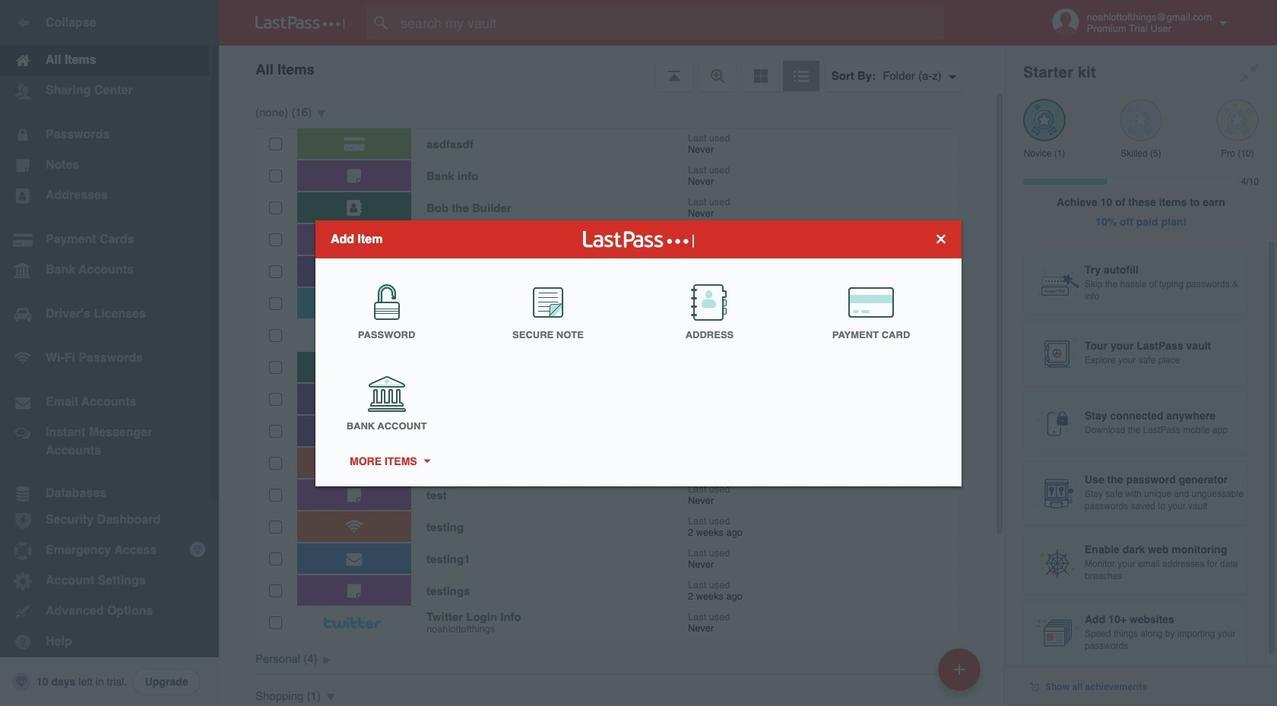 Task type: describe. For each thing, give the bounding box(es) containing it.
caret right image
[[421, 459, 432, 463]]

main navigation navigation
[[0, 0, 219, 706]]

new item navigation
[[933, 644, 990, 706]]



Task type: locate. For each thing, give the bounding box(es) containing it.
vault options navigation
[[219, 46, 1005, 91]]

new item image
[[954, 664, 965, 675]]

search my vault text field
[[367, 6, 974, 40]]

lastpass image
[[256, 16, 345, 30]]

Search search field
[[367, 6, 974, 40]]

dialog
[[316, 220, 962, 486]]



